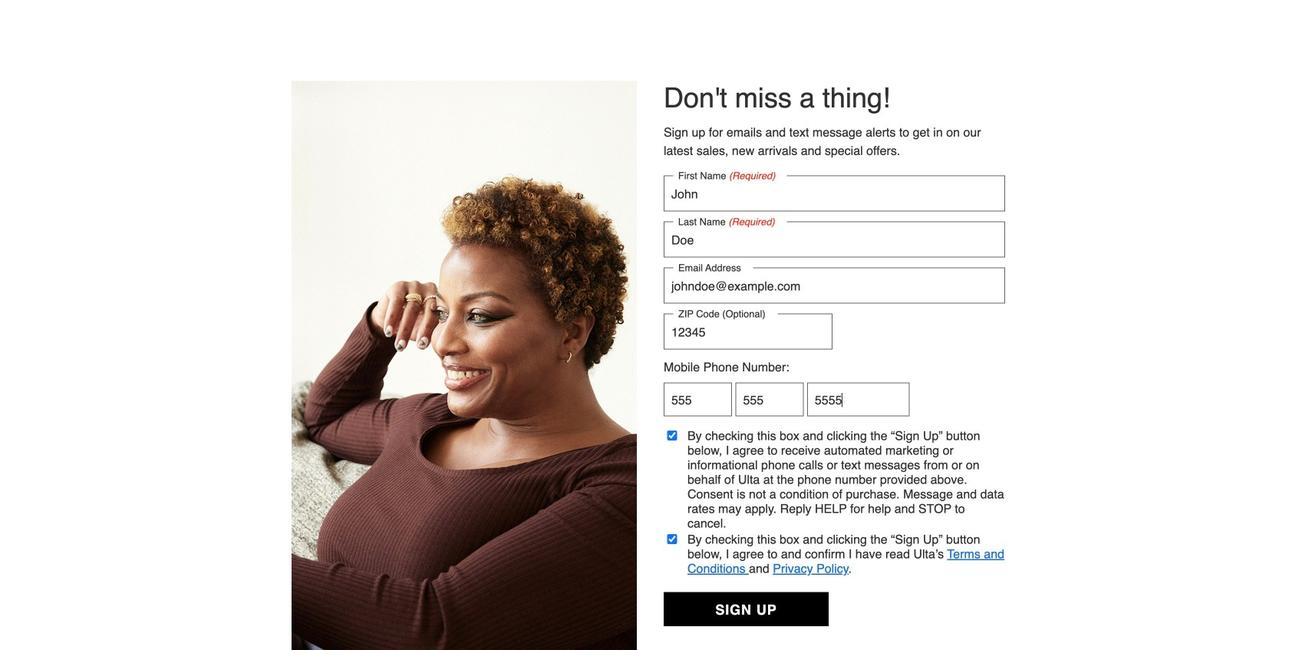 Task type: vqa. For each thing, say whether or not it's contained in the screenshot.
'in' to the left
no



Task type: locate. For each thing, give the bounding box(es) containing it.
None telephone field
[[736, 383, 804, 416], [808, 383, 910, 416], [736, 383, 804, 416], [808, 383, 910, 416]]

None submit
[[664, 592, 829, 626]]

None telephone field
[[664, 314, 833, 350], [664, 383, 732, 416], [664, 314, 833, 350], [664, 383, 732, 416]]

None checkbox
[[665, 431, 680, 441], [665, 534, 680, 544], [665, 431, 680, 441], [665, 534, 680, 544]]

None text field
[[664, 175, 1006, 212], [664, 221, 1006, 258], [664, 268, 1006, 304], [664, 175, 1006, 212], [664, 221, 1006, 258], [664, 268, 1006, 304]]

my beauty profile image
[[292, 81, 637, 650]]



